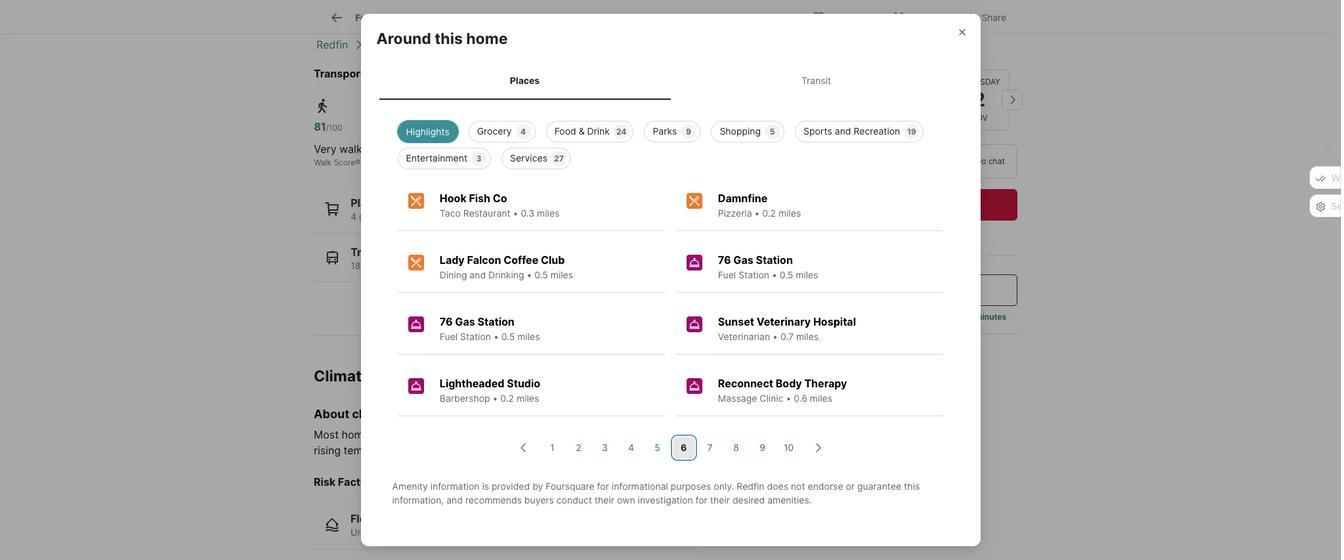 Task type: locate. For each thing, give the bounding box(es) containing it.
0 horizontal spatial for
[[597, 481, 609, 492]]

/100 inside '87 /100'
[[575, 123, 592, 133]]

0.5 up studio
[[501, 331, 515, 342]]

1 horizontal spatial places
[[510, 75, 540, 86]]

0 vertical spatial &
[[600, 12, 605, 23]]

1 vertical spatial 76
[[440, 315, 453, 328]]

0 vertical spatial 24
[[617, 127, 627, 136]]

1 vertical spatial 24
[[405, 211, 416, 222]]

1 horizontal spatial 76
[[718, 253, 731, 266]]

87 /100
[[562, 120, 592, 133]]

5
[[770, 127, 775, 136], [655, 442, 660, 453]]

0 horizontal spatial very
[[314, 142, 337, 156]]

0 vertical spatial redfin
[[317, 38, 348, 51]]

0.2 down damnfine
[[763, 207, 776, 219]]

1 horizontal spatial ®
[[491, 158, 496, 167]]

2 /100 from the left
[[456, 123, 472, 133]]

nov up 19 on the top
[[907, 112, 924, 122]]

0 horizontal spatial nov
[[907, 112, 924, 122]]

1 vertical spatial to
[[387, 527, 396, 538]]

miles down club
[[551, 269, 573, 280]]

3 down be
[[602, 442, 608, 453]]

1 horizontal spatial this
[[904, 481, 920, 492]]

does
[[767, 481, 789, 492]]

3 score from the left
[[580, 158, 601, 167]]

for down purposes
[[696, 494, 708, 506]]

0 horizontal spatial by
[[533, 481, 543, 492]]

1 ® from the left
[[355, 158, 361, 167]]

nov inside thursday 2 nov
[[972, 112, 989, 122]]

• inside sunset veterinary hospital veterinarian • 0.7 miles
[[773, 331, 778, 342]]

list box containing grocery
[[387, 115, 954, 169]]

drink
[[587, 125, 610, 136]]

nov down "thursday"
[[972, 112, 989, 122]]

1 horizontal spatial gas
[[734, 253, 754, 266]]

score inside good transit transit score ®
[[470, 158, 491, 167]]

factor for flood
[[382, 512, 415, 525]]

2 very from the left
[[562, 142, 585, 156]]

good transit transit score ®
[[442, 142, 503, 167]]

factor up flood
[[382, 512, 415, 525]]

redfin down feed link on the top left
[[317, 38, 348, 51]]

very up the bike in the left of the page
[[562, 142, 585, 156]]

gas down pizzeria
[[734, 253, 754, 266]]

very inside very walkable walk score ®
[[314, 142, 337, 156]]

1 horizontal spatial 76 gas station fuel station • 0.5 miles
[[718, 253, 819, 280]]

76 down the dining
[[440, 315, 453, 328]]

1 their from the left
[[595, 494, 615, 506]]

restaurants,
[[419, 211, 471, 222]]

None button
[[820, 69, 880, 131], [950, 69, 1010, 130], [820, 69, 880, 131], [950, 69, 1010, 130]]

0 vertical spatial to
[[782, 428, 792, 441]]

recommends
[[465, 494, 522, 506]]

• left 0.7
[[773, 331, 778, 342]]

a right ask
[[899, 283, 905, 296]]

2 vertical spatial 4
[[628, 442, 634, 453]]

for
[[597, 481, 609, 492], [696, 494, 708, 506]]

1 horizontal spatial 5
[[770, 127, 775, 136]]

you'll hear from a local agent in
[[823, 311, 939, 321]]

0 horizontal spatial this
[[435, 30, 463, 48]]

favorite
[[831, 11, 865, 23]]

tab list containing feed
[[314, 0, 744, 33]]

sale & tax history
[[578, 12, 654, 23]]

factor for risk
[[338, 476, 371, 489]]

parks
[[653, 125, 677, 136]]

1259
[[419, 67, 444, 80]]

risks up 'about climate risks'
[[374, 367, 410, 385]]

• inside the reconnect body therapy massage clinic • 0.6 miles
[[786, 393, 791, 404]]

5 inside 'list box'
[[770, 127, 775, 136]]

4
[[521, 127, 526, 136], [351, 211, 357, 222], [628, 442, 634, 453]]

transit inside tab
[[802, 75, 831, 86]]

24 right groceries,
[[405, 211, 416, 222]]

0.5 down club
[[535, 269, 548, 280]]

& left tax
[[600, 12, 605, 23]]

2 horizontal spatial 9
[[760, 442, 766, 453]]

2 score from the left
[[470, 158, 491, 167]]

walkable
[[340, 142, 383, 156]]

by
[[666, 428, 679, 441], [533, 481, 543, 492]]

0 horizontal spatial ®
[[355, 158, 361, 167]]

nov inside "button"
[[907, 112, 924, 122]]

around this home element
[[377, 14, 524, 49]]

6 button
[[673, 437, 694, 458]]

restaurant
[[463, 207, 511, 219]]

4 up services
[[521, 127, 526, 136]]

risks up the some
[[397, 407, 426, 421]]

score inside very walkable walk score ®
[[334, 158, 355, 167]]

1 horizontal spatial nov
[[972, 112, 989, 122]]

76 gas station fuel station • 0.5 miles up veterinary
[[718, 253, 819, 280]]

0.5 inside lady falcon coffee club dining and drinking • 0.5 miles
[[535, 269, 548, 280]]

and
[[835, 125, 851, 136], [470, 269, 486, 280], [556, 428, 575, 441], [413, 444, 432, 457], [447, 494, 463, 506]]

76
[[718, 253, 731, 266], [440, 315, 453, 328]]

0 horizontal spatial 3
[[476, 154, 482, 163]]

factor inside "flood factor - minimal unlikely to flood in next 30 years"
[[382, 512, 415, 525]]

damnfine
[[718, 192, 768, 205]]

bike
[[562, 158, 578, 167]]

1 horizontal spatial 0.5
[[535, 269, 548, 280]]

0 vertical spatial tab list
[[314, 0, 744, 33]]

0 horizontal spatial /100
[[326, 123, 342, 133]]

2 down "thursday"
[[974, 88, 986, 111]]

/100 inside 56 /100
[[456, 123, 472, 133]]

about climate risks
[[314, 407, 426, 421]]

3 right good
[[476, 154, 482, 163]]

76 gas station fuel station • 0.5 miles down drinking
[[440, 315, 540, 342]]

free,
[[825, 226, 842, 236]]

redfin up desired
[[737, 481, 765, 492]]

body
[[776, 377, 802, 390]]

0 vertical spatial this
[[435, 30, 463, 48]]

2 horizontal spatial 4
[[628, 442, 634, 453]]

4 down impacted
[[628, 442, 634, 453]]

® down the transit
[[491, 158, 496, 167]]

0 horizontal spatial 24
[[405, 211, 416, 222]]

miles right pizzeria
[[779, 207, 801, 219]]

overview tab
[[392, 2, 464, 33]]

and down the oct
[[835, 125, 851, 136]]

0.2
[[763, 207, 776, 219], [501, 393, 514, 404]]

1 vertical spatial factor
[[382, 512, 415, 525]]

california
[[369, 38, 416, 51]]

3 /100 from the left
[[575, 123, 592, 133]]

share button
[[952, 3, 1018, 30]]

1 horizontal spatial /100
[[456, 123, 472, 133]]

miles down therapy
[[810, 393, 833, 404]]

4 button
[[621, 437, 642, 458]]

81 /100
[[314, 120, 342, 133]]

you'll
[[823, 311, 842, 321]]

very up walk
[[314, 142, 337, 156]]

tour via video chat
[[935, 156, 1006, 165]]

& inside 'list box'
[[579, 125, 585, 136]]

buyers
[[525, 494, 554, 506]]

® down walkable
[[355, 158, 361, 167]]

very inside 'very bikeable bike score'
[[562, 142, 585, 156]]

1 very from the left
[[314, 142, 337, 156]]

tab list containing places
[[377, 62, 965, 100]]

1 /100 from the left
[[326, 123, 342, 133]]

30
[[455, 527, 467, 538]]

0 horizontal spatial places
[[351, 196, 385, 209]]

start an offer link
[[881, 345, 949, 359]]

0 horizontal spatial factor
[[338, 476, 371, 489]]

2 vertical spatial transit
[[351, 245, 387, 258]]

2 horizontal spatial transit
[[802, 75, 831, 86]]

0 vertical spatial 3
[[476, 154, 482, 163]]

miles right "0.3" in the top of the page
[[537, 207, 560, 219]]

sports and recreation
[[804, 125, 900, 136]]

places for places
[[510, 75, 540, 86]]

hospital
[[814, 315, 856, 328]]

0 vertical spatial fuel
[[718, 269, 736, 280]]

transit for transit 18, 29, 31, 5, 5r, 7, n, n-owl, nbus
[[351, 245, 387, 258]]

places
[[510, 75, 540, 86], [351, 196, 385, 209]]

0 horizontal spatial score
[[334, 158, 355, 167]]

• down damnfine
[[755, 207, 760, 219]]

to left flood
[[387, 527, 396, 538]]

miles right 0.7
[[796, 331, 819, 342]]

by right impacted
[[666, 428, 679, 441]]

climate up homes
[[352, 407, 395, 421]]

station down drinking
[[478, 315, 515, 328]]

0.5 up veterinary
[[780, 269, 793, 280]]

veterinarian
[[718, 331, 770, 342]]

1 vertical spatial fuel
[[440, 331, 458, 342]]

1 horizontal spatial 2
[[974, 88, 986, 111]]

27
[[554, 154, 564, 163]]

0 vertical spatial a
[[899, 283, 905, 296]]

7,
[[424, 260, 431, 271]]

2 horizontal spatial /100
[[575, 123, 592, 133]]

tab list
[[314, 0, 744, 33], [377, 62, 965, 100]]

near
[[393, 67, 416, 80]]

video
[[967, 156, 987, 165]]

score down the transit
[[470, 158, 491, 167]]

1 horizontal spatial 4
[[521, 127, 526, 136]]

3 inside button
[[602, 442, 608, 453]]

property details tab
[[464, 2, 563, 33]]

2 ® from the left
[[491, 158, 496, 167]]

1 vertical spatial in
[[423, 527, 431, 538]]

31,
[[382, 260, 394, 271]]

food
[[555, 125, 576, 136]]

parks
[[482, 211, 506, 222]]

tour via video chat list box
[[812, 144, 1018, 178]]

transit inside transit 18, 29, 31, 5, 5r, 7, n, n-owl, nbus
[[351, 245, 387, 258]]

9 left parks
[[473, 211, 479, 222]]

walk
[[314, 158, 332, 167]]

2 vertical spatial 9
[[760, 442, 766, 453]]

• left "0.3" in the top of the page
[[513, 207, 518, 219]]

this inside amenity information is provided by foursquare for informational purposes only. redfin does not endorse or guarantee this information, and recommends buyers conduct their own investigation for their desired amenities.
[[904, 481, 920, 492]]

investigation
[[638, 494, 693, 506]]

& right 87
[[579, 125, 585, 136]]

by inside most homes have some risk of natural disasters, and may be impacted by climate change due to rising temperatures and sea levels.
[[666, 428, 679, 441]]

• down the lightheaded in the left of the page
[[493, 393, 498, 404]]

places right the ave
[[510, 75, 540, 86]]

2 horizontal spatial score
[[580, 158, 601, 167]]

1 horizontal spatial to
[[782, 428, 792, 441]]

1 horizontal spatial 0.2
[[763, 207, 776, 219]]

and down information
[[447, 494, 463, 506]]

2
[[974, 88, 986, 111], [576, 442, 582, 453]]

0 vertical spatial 5
[[770, 127, 775, 136]]

0 horizontal spatial redfin
[[317, 38, 348, 51]]

56
[[442, 120, 456, 133]]

places up groceries,
[[351, 196, 385, 209]]

anytime
[[871, 226, 901, 236]]

provided
[[492, 481, 530, 492]]

owl,
[[456, 260, 480, 271]]

0 horizontal spatial 5
[[655, 442, 660, 453]]

1 vertical spatial gas
[[455, 315, 475, 328]]

score right the bike in the left of the page
[[580, 158, 601, 167]]

3
[[476, 154, 482, 163], [602, 442, 608, 453]]

• down the coffee
[[527, 269, 532, 280]]

miles up studio
[[518, 331, 540, 342]]

1 vertical spatial 3
[[602, 442, 608, 453]]

1 vertical spatial places
[[351, 196, 385, 209]]

9 down due
[[760, 442, 766, 453]]

transit up the 29,
[[351, 245, 387, 258]]

0.6
[[794, 393, 808, 404]]

1 vertical spatial &
[[579, 125, 585, 136]]

76 down pizzeria
[[718, 253, 731, 266]]

0 vertical spatial places
[[510, 75, 540, 86]]

thursday
[[959, 77, 1001, 87]]

0 vertical spatial climate
[[352, 407, 395, 421]]

tab list inside around this home dialog
[[377, 62, 965, 100]]

® inside very walkable walk score ®
[[355, 158, 361, 167]]

9 right parks
[[686, 127, 691, 136]]

amenities.
[[768, 494, 812, 506]]

barbershop
[[440, 393, 490, 404]]

24 inside food & drink 24
[[617, 127, 627, 136]]

about
[[314, 407, 349, 421]]

score inside 'very bikeable bike score'
[[580, 158, 601, 167]]

4 left groceries,
[[351, 211, 357, 222]]

24 inside "places 4 groceries, 24 restaurants, 9 parks"
[[405, 211, 416, 222]]

temperatures
[[344, 444, 410, 457]]

0 vertical spatial by
[[666, 428, 679, 441]]

0 horizontal spatial 0.2
[[501, 393, 514, 404]]

fuel up the lightheaded in the left of the page
[[440, 331, 458, 342]]

transit down good
[[442, 158, 467, 167]]

miles down studio
[[517, 393, 539, 404]]

score down walkable
[[334, 158, 355, 167]]

& inside "tab"
[[600, 12, 605, 23]]

0 horizontal spatial 9
[[473, 211, 479, 222]]

5 down impacted
[[655, 442, 660, 453]]

1 vertical spatial 4
[[351, 211, 357, 222]]

1 horizontal spatial their
[[710, 494, 730, 506]]

0 horizontal spatial 76
[[440, 315, 453, 328]]

miles inside hook fish co taco restaurant • 0.3 miles
[[537, 207, 560, 219]]

1 vertical spatial 9
[[473, 211, 479, 222]]

2 down may
[[576, 442, 582, 453]]

0 vertical spatial transit
[[802, 75, 831, 86]]

miles inside the damnfine pizzeria • 0.2 miles
[[779, 207, 801, 219]]

miles inside lightheaded studio barbershop • 0.2 miles
[[517, 393, 539, 404]]

and down the falcon
[[470, 269, 486, 280]]

in left next on the bottom of the page
[[423, 527, 431, 538]]

dining
[[440, 269, 467, 280]]

2 nov from the left
[[972, 112, 989, 122]]

gas down the dining
[[455, 315, 475, 328]]

miles inside lady falcon coffee club dining and drinking • 0.5 miles
[[551, 269, 573, 280]]

to up 10
[[782, 428, 792, 441]]

flood
[[351, 512, 379, 525]]

0 vertical spatial 2
[[974, 88, 986, 111]]

1 vertical spatial tab list
[[377, 62, 965, 100]]

5 inside "button"
[[655, 442, 660, 453]]

9 inside button
[[760, 442, 766, 453]]

1 horizontal spatial in
[[933, 311, 939, 321]]

n,
[[433, 260, 443, 271]]

miles
[[537, 207, 560, 219], [779, 207, 801, 219], [551, 269, 573, 280], [796, 269, 819, 280], [518, 331, 540, 342], [796, 331, 819, 342], [517, 393, 539, 404], [810, 393, 833, 404]]

0 horizontal spatial transit
[[351, 245, 387, 258]]

5 button
[[647, 437, 668, 458]]

very
[[314, 142, 337, 156], [562, 142, 585, 156]]

1 nov from the left
[[907, 112, 924, 122]]

0.2 down studio
[[501, 393, 514, 404]]

1 score from the left
[[334, 158, 355, 167]]

favorite button
[[801, 3, 876, 30]]

places tab
[[379, 65, 671, 97]]

their down only. at bottom
[[710, 494, 730, 506]]

miles down it's
[[796, 269, 819, 280]]

•
[[513, 207, 518, 219], [755, 207, 760, 219], [527, 269, 532, 280], [772, 269, 777, 280], [494, 331, 499, 342], [773, 331, 778, 342], [493, 393, 498, 404], [786, 393, 791, 404]]

0 horizontal spatial fuel
[[440, 331, 458, 342]]

0 vertical spatial 4
[[521, 127, 526, 136]]

some
[[405, 428, 432, 441]]

score for transit
[[470, 158, 491, 167]]

0 vertical spatial 76 gas station fuel station • 0.5 miles
[[718, 253, 819, 280]]

8
[[734, 442, 739, 453]]

4 inside button
[[628, 442, 634, 453]]

by up buyers
[[533, 481, 543, 492]]

transit left "tuesday"
[[802, 75, 831, 86]]

5 right shopping
[[770, 127, 775, 136]]

shopping
[[720, 125, 761, 136]]

transit
[[802, 75, 831, 86], [442, 158, 467, 167], [351, 245, 387, 258]]

1 vertical spatial redfin
[[737, 481, 765, 492]]

and inside lady falcon coffee club dining and drinking • 0.5 miles
[[470, 269, 486, 280]]

0 vertical spatial 0.2
[[763, 207, 776, 219]]

0 horizontal spatial &
[[579, 125, 585, 136]]

a right from
[[883, 311, 887, 321]]

0 horizontal spatial in
[[423, 527, 431, 538]]

1 vertical spatial a
[[883, 311, 887, 321]]

1 horizontal spatial for
[[696, 494, 708, 506]]

10
[[784, 442, 794, 453]]

0 horizontal spatial 2
[[576, 442, 582, 453]]

chat
[[989, 156, 1006, 165]]

places inside tab
[[510, 75, 540, 86]]

option
[[812, 144, 908, 178]]

very for very bikeable
[[562, 142, 585, 156]]

® inside good transit transit score ®
[[491, 158, 496, 167]]

around this home dialog
[[361, 14, 981, 546]]

® for transit
[[491, 158, 496, 167]]

san francisco
[[437, 38, 507, 51]]

list box
[[387, 115, 954, 169]]

property
[[479, 12, 517, 23]]

1 vertical spatial 0.2
[[501, 393, 514, 404]]

for right foursquare
[[597, 481, 609, 492]]

fuel up sunset
[[718, 269, 736, 280]]

/100 for 81
[[326, 123, 342, 133]]

climate up "7"
[[682, 428, 717, 441]]

1 horizontal spatial 3
[[602, 442, 608, 453]]

their left own
[[595, 494, 615, 506]]

1 horizontal spatial transit
[[442, 158, 467, 167]]

1 horizontal spatial 9
[[686, 127, 691, 136]]

9 inside 'list box'
[[686, 127, 691, 136]]

factor
[[338, 476, 371, 489], [382, 512, 415, 525]]

places inside "places 4 groceries, 24 restaurants, 9 parks"
[[351, 196, 385, 209]]

1 vertical spatial 76 gas station fuel station • 0.5 miles
[[440, 315, 540, 342]]

• left the 0.6
[[786, 393, 791, 404]]

24 up bikeable
[[617, 127, 627, 136]]

0 horizontal spatial 4
[[351, 211, 357, 222]]

1 vertical spatial 2
[[576, 442, 582, 453]]

1 horizontal spatial score
[[470, 158, 491, 167]]

in right agent
[[933, 311, 939, 321]]

1 vertical spatial by
[[533, 481, 543, 492]]

factor right risk
[[338, 476, 371, 489]]

/100 inside "81 /100"
[[326, 123, 342, 133]]

0 vertical spatial 9
[[686, 127, 691, 136]]



Task type: vqa. For each thing, say whether or not it's contained in the screenshot.
the top "4"
yes



Task type: describe. For each thing, give the bounding box(es) containing it.
9 inside "places 4 groceries, 24 restaurants, 9 parks"
[[473, 211, 479, 222]]

coffee
[[504, 253, 539, 266]]

veterinary
[[757, 315, 811, 328]]

• inside hook fish co taco restaurant • 0.3 miles
[[513, 207, 518, 219]]

feed
[[355, 12, 377, 23]]

a inside button
[[899, 283, 905, 296]]

-
[[417, 512, 422, 525]]

via
[[954, 156, 964, 165]]

0 horizontal spatial 76 gas station fuel station • 0.5 miles
[[440, 315, 540, 342]]

transit 18, 29, 31, 5, 5r, 7, n, n-owl, nbus
[[351, 245, 508, 271]]

fish
[[469, 192, 491, 205]]

x-out button
[[881, 3, 947, 30]]

and left may
[[556, 428, 575, 441]]

minutes
[[976, 311, 1007, 321]]

highlights
[[406, 126, 450, 137]]

in inside "flood factor - minimal unlikely to flood in next 30 years"
[[423, 527, 431, 538]]

nbus
[[482, 260, 508, 271]]

0.2 inside lightheaded studio barbershop • 0.2 miles
[[501, 393, 514, 404]]

share
[[982, 11, 1007, 23]]

to inside "flood factor - minimal unlikely to flood in next 30 years"
[[387, 527, 396, 538]]

0 vertical spatial 76
[[718, 253, 731, 266]]

0 vertical spatial risks
[[374, 367, 410, 385]]

list box inside around this home dialog
[[387, 115, 954, 169]]

2 inside thursday 2 nov
[[974, 88, 986, 111]]

desired
[[733, 494, 765, 506]]

score for bikeable
[[580, 158, 601, 167]]

around
[[377, 30, 431, 48]]

• up veterinary
[[772, 269, 777, 280]]

miles inside sunset veterinary hospital veterinarian • 0.7 miles
[[796, 331, 819, 342]]

19
[[907, 127, 916, 136]]

3 button
[[595, 437, 616, 458]]

Nov button
[[885, 69, 945, 130]]

transit for transit
[[802, 75, 831, 86]]

miles inside the reconnect body therapy massage clinic • 0.6 miles
[[810, 393, 833, 404]]

of
[[455, 428, 465, 441]]

overview
[[408, 12, 449, 23]]

it's free, cancel anytime
[[812, 226, 901, 236]]

question
[[908, 283, 953, 296]]

grocery
[[477, 125, 512, 136]]

10 button
[[778, 437, 799, 458]]

5r,
[[407, 260, 421, 271]]

0 horizontal spatial 0.5
[[501, 331, 515, 342]]

amenity
[[392, 481, 428, 492]]

from
[[863, 311, 881, 321]]

0 horizontal spatial climate
[[352, 407, 395, 421]]

station up sunset
[[739, 269, 770, 280]]

2 horizontal spatial 0.5
[[780, 269, 793, 280]]

purposes
[[671, 481, 711, 492]]

therapy
[[805, 377, 847, 390]]

recreation
[[854, 125, 900, 136]]

sea
[[435, 444, 452, 457]]

2 inside button
[[576, 442, 582, 453]]

or
[[846, 481, 855, 492]]

• inside the damnfine pizzeria • 0.2 miles
[[755, 207, 760, 219]]

california link
[[369, 38, 416, 51]]

/100 for 56
[[456, 123, 472, 133]]

entertainment
[[406, 152, 468, 163]]

sports
[[804, 125, 833, 136]]

x-out
[[911, 11, 936, 23]]

and down the some
[[413, 444, 432, 457]]

& for sale
[[600, 12, 605, 23]]

4 inside "places 4 groceries, 24 restaurants, 9 parks"
[[351, 211, 357, 222]]

& for food
[[579, 125, 585, 136]]

sale & tax history tab
[[563, 2, 669, 33]]

• inside lightheaded studio barbershop • 0.2 miles
[[493, 393, 498, 404]]

risk factor
[[314, 476, 371, 489]]

• up the lightheaded in the left of the page
[[494, 331, 499, 342]]

places for places 4 groceries, 24 restaurants, 9 parks
[[351, 196, 385, 209]]

0.2 inside the damnfine pizzeria • 0.2 miles
[[763, 207, 776, 219]]

falcon
[[467, 253, 501, 266]]

disasters,
[[505, 428, 554, 441]]

good
[[442, 142, 469, 156]]

0 vertical spatial gas
[[734, 253, 754, 266]]

local
[[889, 311, 907, 321]]

/100 for 87
[[575, 123, 592, 133]]

next
[[434, 527, 452, 538]]

score for walkable
[[334, 158, 355, 167]]

56 /100
[[442, 120, 472, 133]]

transit inside good transit transit score ®
[[442, 158, 467, 167]]

and inside amenity information is provided by foursquare for informational purposes only. redfin does not endorse or guarantee this information, and recommends buyers conduct their own investigation for their desired amenities.
[[447, 494, 463, 506]]

co
[[493, 192, 507, 205]]

transit
[[472, 142, 503, 156]]

1 vertical spatial for
[[696, 494, 708, 506]]

have
[[378, 428, 402, 441]]

risk
[[435, 428, 452, 441]]

® for walkable
[[355, 158, 361, 167]]

9 button
[[752, 437, 773, 458]]

climate inside most homes have some risk of natural disasters, and may be impacted by climate change due to rising temperatures and sea levels.
[[682, 428, 717, 441]]

transit tab
[[671, 65, 962, 97]]

san francisco link
[[437, 38, 507, 51]]

information,
[[392, 494, 444, 506]]

lady falcon coffee club dining and drinking • 0.5 miles
[[440, 253, 573, 280]]

18,
[[351, 260, 363, 271]]

lady
[[440, 253, 465, 266]]

very walkable walk score ®
[[314, 142, 383, 167]]

transportation
[[314, 67, 391, 80]]

1 horizontal spatial fuel
[[718, 269, 736, 280]]

24 for food
[[617, 127, 627, 136]]

station down the damnfine pizzeria • 0.2 miles
[[756, 253, 793, 266]]

2 their from the left
[[710, 494, 730, 506]]

very for very walkable
[[314, 142, 337, 156]]

hear
[[845, 311, 861, 321]]

tuesday
[[832, 77, 868, 87]]

schools tab
[[669, 2, 734, 33]]

hook fish co taco restaurant • 0.3 miles
[[440, 192, 560, 219]]

3 inside 'list box'
[[476, 154, 482, 163]]

amenity information is provided by foursquare for informational purposes only. redfin does not endorse or guarantee this information, and recommends buyers conduct their own investigation for their desired amenities.
[[392, 481, 920, 506]]

very bikeable bike score
[[562, 142, 629, 167]]

by inside amenity information is provided by foursquare for informational purposes only. redfin does not endorse or guarantee this information, and recommends buyers conduct their own investigation for their desired amenities.
[[533, 481, 543, 492]]

property details
[[479, 12, 548, 23]]

food & drink 24
[[555, 125, 627, 136]]

climate
[[314, 367, 371, 385]]

ask a question
[[878, 283, 953, 296]]

8 button
[[726, 437, 747, 458]]

details
[[519, 12, 548, 23]]

next image
[[1002, 89, 1023, 110]]

san
[[437, 38, 456, 51]]

lightheaded studio barbershop • 0.2 miles
[[440, 377, 541, 404]]

natural
[[468, 428, 502, 441]]

tour
[[935, 156, 951, 165]]

0 vertical spatial for
[[597, 481, 609, 492]]

start
[[881, 345, 907, 359]]

due
[[760, 428, 779, 441]]

and inside 'list box'
[[835, 125, 851, 136]]

4 inside 'list box'
[[521, 127, 526, 136]]

redfin inside amenity information is provided by foursquare for informational purposes only. redfin does not endorse or guarantee this information, and recommends buyers conduct their own investigation for their desired amenities.
[[737, 481, 765, 492]]

• inside lady falcon coffee club dining and drinking • 0.5 miles
[[527, 269, 532, 280]]

information
[[431, 481, 480, 492]]

24 for places
[[405, 211, 416, 222]]

own
[[617, 494, 635, 506]]

not
[[791, 481, 805, 492]]

ask
[[878, 283, 897, 296]]

to inside most homes have some risk of natural disasters, and may be impacted by climate change due to rising temperatures and sea levels.
[[782, 428, 792, 441]]

station up the lightheaded in the left of the page
[[460, 331, 491, 342]]

oct
[[842, 112, 858, 122]]

groceries,
[[359, 211, 402, 222]]

feed link
[[329, 10, 377, 26]]

redfin link
[[317, 38, 348, 51]]

1 vertical spatial risks
[[397, 407, 426, 421]]

endorse
[[808, 481, 844, 492]]

5,
[[397, 260, 405, 271]]

history
[[624, 12, 654, 23]]

0 horizontal spatial gas
[[455, 315, 475, 328]]

only.
[[714, 481, 734, 492]]



